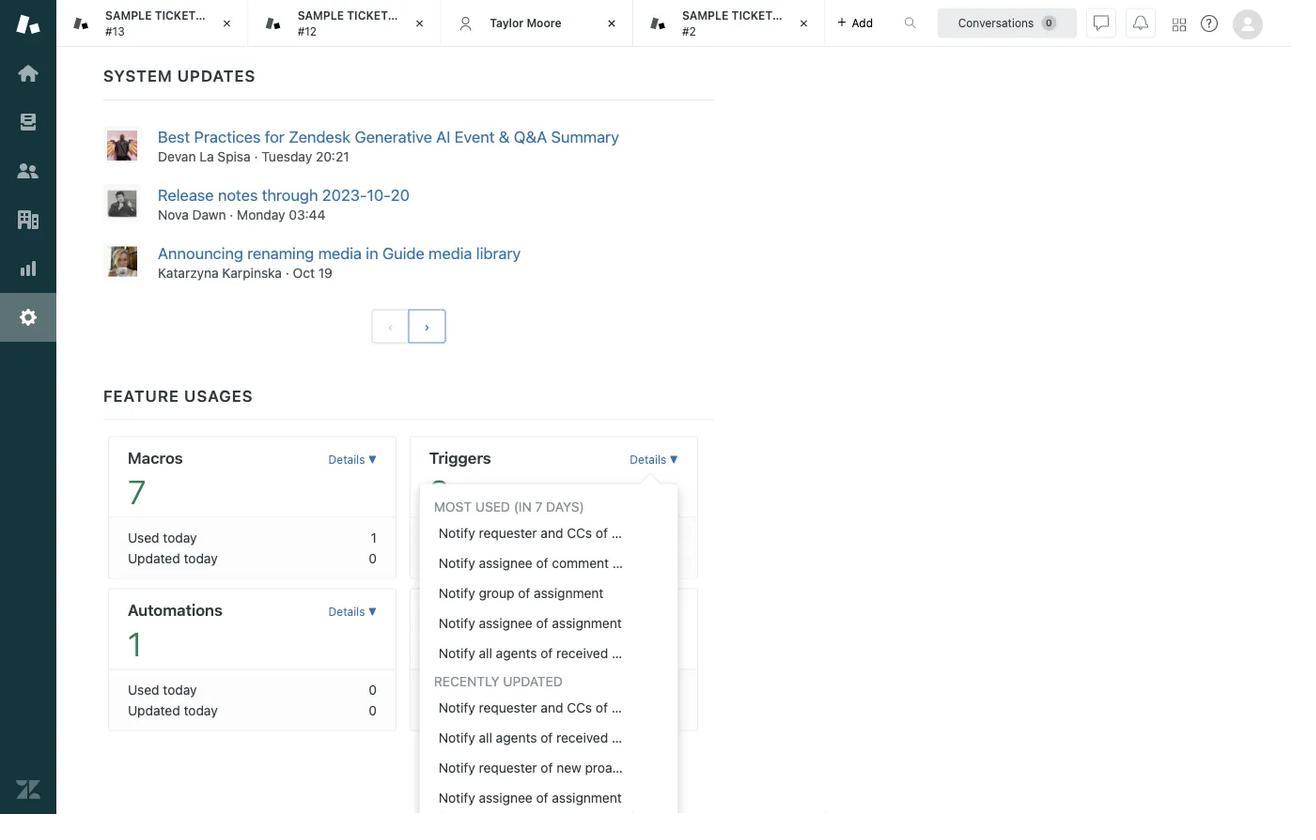 Task type: locate. For each thing, give the bounding box(es) containing it.
1 vertical spatial update
[[613, 556, 655, 571]]

2 ticket: from the left
[[732, 9, 776, 22]]

close image left add popup button
[[795, 14, 814, 33]]

updated for 1
[[128, 703, 180, 719]]

button displays agent's chat status as invisible. image
[[1094, 16, 1109, 31]]

1 notify all agents of received request from the top
[[439, 646, 658, 662]]

notify all agents of received request up notify requester of new proactive ticket link on the bottom of page
[[439, 731, 658, 746]]

1 and from the top
[[541, 526, 563, 541]]

media up the 19
[[318, 244, 362, 263]]

0 horizontal spatial update
[[613, 556, 655, 571]]

1 notify from the top
[[439, 526, 475, 541]]

1 vertical spatial agents
[[496, 731, 537, 746]]

1 ticket: from the left
[[347, 9, 392, 22]]

used down the most
[[429, 531, 461, 546]]

taylor moore tab
[[441, 0, 633, 47]]

close image for #13 tab
[[218, 14, 237, 33]]

1 notify assignee of assignment from the top
[[439, 616, 622, 632]]

2 and from the top
[[541, 701, 563, 716]]

assignee inside 'notify assignee of comment update' 'link'
[[479, 556, 533, 571]]

1 horizontal spatial 7
[[535, 500, 543, 515]]

1 vertical spatial all
[[479, 731, 492, 746]]

updated today up the group
[[429, 551, 519, 567]]

assignment for 2nd notify assignee of assignment link from the top of the page
[[552, 791, 622, 806]]

sample up #12
[[298, 9, 344, 22]]

spisa
[[218, 149, 251, 165]]

0 horizontal spatial 1
[[128, 625, 142, 664]]

sample ticket: damaged product #2
[[682, 9, 879, 38]]

3 requester from the top
[[479, 761, 537, 776]]

devan la spisa
[[158, 149, 251, 165]]

and down "days)"
[[541, 526, 563, 541]]

2 vertical spatial request
[[612, 731, 658, 746]]

ccs down "days)"
[[567, 526, 592, 541]]

1 notify assignee of assignment link from the top
[[420, 609, 678, 639]]

close image left order
[[410, 14, 429, 33]]

and for received
[[541, 701, 563, 716]]

announcing renaming media in guide media library
[[158, 244, 521, 263]]

get help image
[[1201, 15, 1218, 32]]

0 vertical spatial and
[[541, 526, 563, 541]]

2 ccs from the top
[[567, 701, 592, 716]]

all up recently updated
[[479, 646, 492, 662]]

1 vertical spatial notify assignee of assignment
[[439, 791, 622, 806]]

updated
[[128, 551, 180, 567], [429, 551, 482, 567], [128, 703, 180, 719], [429, 703, 482, 719]]

1 vertical spatial requester
[[479, 701, 537, 716]]

1 requester from the top
[[479, 526, 537, 541]]

updated today
[[128, 551, 218, 567], [429, 551, 519, 567], [128, 703, 218, 719], [429, 703, 519, 719]]

and inside notify requester and ccs of comment update link
[[541, 526, 563, 541]]

1 vertical spatial notify all agents of received request link
[[420, 724, 678, 754]]

damaged
[[779, 9, 832, 22]]

updated today down recently
[[429, 703, 519, 719]]

0 vertical spatial comment
[[612, 526, 669, 541]]

2 horizontal spatial 1
[[673, 551, 678, 567]]

1 all from the top
[[479, 646, 492, 662]]

▼ for triggers
[[670, 454, 678, 467]]

received down notify requester and ccs of received request
[[557, 731, 608, 746]]

0 horizontal spatial tab
[[249, 0, 465, 47]]

used
[[128, 531, 159, 546], [429, 531, 461, 546], [128, 683, 159, 698]]

#13 tab
[[56, 0, 249, 47]]

details ▼
[[329, 454, 377, 467], [630, 454, 678, 467], [329, 606, 377, 619]]

close image for cancel
[[410, 14, 429, 33]]

2 notify from the top
[[439, 556, 475, 571]]

all down recently updated
[[479, 731, 492, 746]]

1
[[371, 531, 377, 546], [673, 551, 678, 567], [128, 625, 142, 664]]

1 vertical spatial and
[[541, 701, 563, 716]]

assignee for 2nd notify assignee of assignment link from the top of the page
[[479, 791, 533, 806]]

1 horizontal spatial tab
[[633, 0, 879, 47]]

1 horizontal spatial close image
[[602, 14, 621, 33]]

(in
[[514, 500, 532, 515]]

1 sample from the left
[[298, 9, 344, 22]]

0 vertical spatial notify all agents of received request link
[[420, 639, 678, 669]]

0 horizontal spatial 7
[[128, 473, 146, 512]]

used today down macros 7
[[128, 531, 197, 546]]

assignee
[[479, 556, 533, 571], [479, 616, 533, 632], [479, 791, 533, 806]]

▼ for 1
[[368, 606, 377, 619]]

and for comment
[[541, 526, 563, 541]]

of right the group
[[518, 586, 530, 601]]

▼ down 6
[[670, 606, 678, 619]]

2 vertical spatial requester
[[479, 761, 537, 776]]

assignee up the group
[[479, 556, 533, 571]]

0 horizontal spatial media
[[318, 244, 362, 263]]

ticket: left damaged
[[732, 9, 776, 22]]

and inside "notify requester and ccs of received request" link
[[541, 701, 563, 716]]

1 assignee from the top
[[479, 556, 533, 571]]

agents
[[496, 646, 537, 662], [496, 731, 537, 746]]

macros
[[128, 449, 183, 468]]

1 vertical spatial received
[[612, 701, 664, 716]]

▼ up 6
[[670, 454, 678, 467]]

0 vertical spatial received
[[557, 646, 608, 662]]

0 vertical spatial agents
[[496, 646, 537, 662]]

close image right moore
[[602, 14, 621, 33]]

2 vertical spatial assignee
[[479, 791, 533, 806]]

2 close image from the left
[[795, 14, 814, 33]]

update
[[672, 526, 715, 541], [613, 556, 655, 571]]

0 horizontal spatial close image
[[218, 14, 237, 33]]

taylor moore
[[490, 16, 562, 29]]

sample for #2
[[682, 9, 729, 22]]

used today down the most
[[429, 531, 499, 546]]

1 vertical spatial ccs
[[567, 701, 592, 716]]

request down ▼ link
[[612, 646, 658, 662]]

triggers 8
[[429, 449, 491, 512]]

received for first the notify all agents of received request "link"
[[557, 646, 608, 662]]

zendesk support image
[[16, 12, 40, 37]]

1 vertical spatial notify assignee of assignment link
[[420, 784, 678, 814]]

0 vertical spatial assignment
[[534, 586, 604, 601]]

conversations button
[[938, 8, 1077, 38]]

of left new
[[541, 761, 553, 776]]

ticket:
[[347, 9, 392, 22], [732, 9, 776, 22]]

assignment down 'notify assignee of comment update' 'link'
[[534, 586, 604, 601]]

2 vertical spatial received
[[557, 731, 608, 746]]

2 notify all agents of received request from the top
[[439, 731, 658, 746]]

assignment for notify group of assignment 'link'
[[534, 586, 604, 601]]

3 notify from the top
[[439, 586, 475, 601]]

ticket: inside sample ticket: damaged product #2
[[732, 9, 776, 22]]

updated down automations 1 on the bottom left of the page
[[128, 703, 180, 719]]

assignee down the group
[[479, 616, 533, 632]]

updated up "views"
[[429, 551, 482, 567]]

sample inside sample ticket: cancel order #12
[[298, 9, 344, 22]]

used today down automations 1 on the bottom left of the page
[[128, 683, 197, 698]]

ticket: left cancel at the left of page
[[347, 9, 392, 22]]

updated down recently
[[429, 703, 482, 719]]

› button
[[408, 310, 446, 344]]

0 vertical spatial 1
[[371, 531, 377, 546]]

1 vertical spatial comment
[[552, 556, 609, 571]]

7
[[128, 473, 146, 512], [535, 500, 543, 515]]

0 horizontal spatial comment
[[552, 556, 609, 571]]

0 vertical spatial ccs
[[567, 526, 592, 541]]

1 horizontal spatial comment
[[612, 526, 669, 541]]

1 horizontal spatial update
[[672, 526, 715, 541]]

updated today down automations 1 on the bottom left of the page
[[128, 703, 218, 719]]

▼
[[368, 454, 377, 467], [670, 454, 678, 467], [368, 606, 377, 619], [670, 606, 678, 619]]

notify inside 'link'
[[439, 556, 475, 571]]

1 horizontal spatial close image
[[795, 14, 814, 33]]

assignment down notify group of assignment 'link'
[[552, 616, 622, 632]]

#12
[[298, 24, 317, 38]]

sample up #2
[[682, 9, 729, 22]]

updated today for 11
[[429, 703, 519, 719]]

1 vertical spatial 1
[[673, 551, 678, 567]]

2 close image from the left
[[602, 14, 621, 33]]

received up proactive
[[612, 701, 664, 716]]

ai
[[436, 128, 451, 147]]

0 vertical spatial notify assignee of assignment link
[[420, 609, 678, 639]]

today
[[163, 531, 197, 546], [465, 531, 499, 546], [184, 551, 218, 567], [485, 551, 519, 567], [163, 683, 197, 698], [184, 703, 218, 719], [485, 703, 519, 719]]

details
[[329, 454, 365, 467], [630, 454, 667, 467], [329, 606, 365, 619]]

used down automations 1 on the bottom left of the page
[[128, 683, 159, 698]]

0 vertical spatial notify assignee of assignment
[[439, 616, 622, 632]]

request up proactive
[[612, 731, 658, 746]]

0 horizontal spatial ticket:
[[347, 9, 392, 22]]

reporting image
[[16, 257, 40, 281]]

assignment inside notify group of assignment 'link'
[[534, 586, 604, 601]]

notify all agents of received request
[[439, 646, 658, 662], [439, 731, 658, 746]]

7 down the macros
[[128, 473, 146, 512]]

all for 1st the notify all agents of received request "link" from the bottom of the page
[[479, 731, 492, 746]]

of up 'notify assignee of comment update' 'link'
[[596, 526, 608, 541]]

order
[[436, 9, 465, 22]]

of down notify requester of new proactive ticket link on the bottom of page
[[536, 791, 549, 806]]

notify inside 'link'
[[439, 586, 475, 601]]

sample inside sample ticket: damaged product #2
[[682, 9, 729, 22]]

1 notify all agents of received request link from the top
[[420, 639, 678, 669]]

received up notify requester and ccs of received request
[[557, 646, 608, 662]]

7 right (in
[[535, 500, 543, 515]]

6 notify from the top
[[439, 701, 475, 716]]

notify requester of new proactive ticket link
[[420, 754, 679, 784]]

macros 7
[[128, 449, 183, 512]]

requester down recently updated
[[479, 701, 537, 716]]

assignment down new
[[552, 791, 622, 806]]

organizations image
[[16, 208, 40, 232]]

1 tab from the left
[[249, 0, 465, 47]]

comment left 6
[[612, 526, 669, 541]]

notify assignee of assignment
[[439, 616, 622, 632], [439, 791, 622, 806]]

2 vertical spatial assignment
[[552, 791, 622, 806]]

updated today for 1
[[128, 703, 218, 719]]

notify group of assignment link
[[420, 579, 678, 609]]

notify assignee of assignment link down notify requester of new proactive ticket
[[420, 784, 678, 814]]

requester down most used (in 7 days) at the left of the page
[[479, 526, 537, 541]]

notify all agents of received request link up updated
[[420, 639, 678, 669]]

ticket
[[645, 761, 679, 776]]

agents up notify requester of new proactive ticket link on the bottom of page
[[496, 731, 537, 746]]

taylor
[[490, 16, 524, 29]]

0 vertical spatial notify all agents of received request
[[439, 646, 658, 662]]

media right the guide
[[429, 244, 472, 263]]

close image for damaged
[[795, 14, 814, 33]]

1 agents from the top
[[496, 646, 537, 662]]

updated up automations
[[128, 551, 180, 567]]

notifications image
[[1134, 16, 1149, 31]]

assignee down notify requester of new proactive ticket link on the bottom of page
[[479, 791, 533, 806]]

2 media from the left
[[429, 244, 472, 263]]

update inside 'notify assignee of comment update' 'link'
[[613, 556, 655, 571]]

1 horizontal spatial sample
[[682, 9, 729, 22]]

used for triggers
[[429, 531, 461, 546]]

ticket: inside sample ticket: cancel order #12
[[347, 9, 392, 22]]

notify requester and ccs of received request link
[[420, 694, 713, 724]]

all for first the notify all agents of received request "link"
[[479, 646, 492, 662]]

updated
[[503, 674, 563, 690]]

updated for 11
[[429, 703, 482, 719]]

used today for 1
[[128, 683, 197, 698]]

0
[[369, 551, 377, 567], [369, 683, 377, 698], [369, 703, 377, 719], [670, 703, 678, 719]]

0 horizontal spatial close image
[[410, 14, 429, 33]]

1 horizontal spatial 1
[[371, 531, 377, 546]]

2 vertical spatial 1
[[128, 625, 142, 664]]

requester for notify requester of new proactive ticket
[[479, 761, 537, 776]]

2 agents from the top
[[496, 731, 537, 746]]

close image
[[218, 14, 237, 33], [602, 14, 621, 33]]

and
[[541, 526, 563, 541], [541, 701, 563, 716]]

1 vertical spatial assignment
[[552, 616, 622, 632]]

conversations
[[959, 16, 1034, 30]]

received
[[557, 646, 608, 662], [612, 701, 664, 716], [557, 731, 608, 746]]

0 vertical spatial requester
[[479, 526, 537, 541]]

of down notify group of assignment 'link'
[[536, 616, 549, 632]]

3 assignee from the top
[[479, 791, 533, 806]]

1 inside automations 1
[[128, 625, 142, 664]]

▼ left triggers
[[368, 454, 377, 467]]

agents up updated
[[496, 646, 537, 662]]

close image inside taylor moore tab
[[602, 14, 621, 33]]

close image
[[410, 14, 429, 33], [795, 14, 814, 33]]

tab
[[249, 0, 465, 47], [633, 0, 879, 47]]

comment
[[612, 526, 669, 541], [552, 556, 609, 571]]

notify requester and ccs of comment update link
[[420, 519, 715, 549]]

notify assignee of assignment down notify requester of new proactive ticket link on the bottom of page
[[439, 791, 622, 806]]

request
[[612, 646, 658, 662], [667, 701, 713, 716], [612, 731, 658, 746]]

views image
[[16, 110, 40, 134]]

ccs for comment
[[567, 526, 592, 541]]

0 horizontal spatial sample
[[298, 9, 344, 22]]

used today for triggers
[[429, 531, 499, 546]]

notify assignee of assignment link
[[420, 609, 678, 639], [420, 784, 678, 814]]

1 horizontal spatial ticket:
[[732, 9, 776, 22]]

generative
[[355, 128, 432, 147]]

and down updated
[[541, 701, 563, 716]]

cancel
[[395, 9, 433, 22]]

days)
[[546, 500, 585, 515]]

1 close image from the left
[[218, 14, 237, 33]]

ticket: for damaged
[[732, 9, 776, 22]]

0 vertical spatial update
[[672, 526, 715, 541]]

2 assignee from the top
[[479, 616, 533, 632]]

2 requester from the top
[[479, 701, 537, 716]]

nova
[[158, 207, 189, 223]]

get started image
[[16, 61, 40, 86]]

close image up updates
[[218, 14, 237, 33]]

8
[[429, 473, 449, 512]]

1 vertical spatial assignee
[[479, 616, 533, 632]]

1 horizontal spatial media
[[429, 244, 472, 263]]

used today
[[128, 531, 197, 546], [429, 531, 499, 546], [128, 683, 197, 698]]

of up updated
[[541, 646, 553, 662]]

ccs up new
[[567, 701, 592, 716]]

notify assignee of assignment link down notify group of assignment
[[420, 609, 678, 639]]

1 for used today
[[371, 531, 377, 546]]

notify all agents of received request link up notify requester of new proactive ticket
[[420, 724, 678, 754]]

comment inside 'link'
[[552, 556, 609, 571]]

updated today up automations
[[128, 551, 218, 567]]

1 vertical spatial notify all agents of received request
[[439, 731, 658, 746]]

customers image
[[16, 159, 40, 183]]

notify all agents of received request for first the notify all agents of received request "link"
[[439, 646, 658, 662]]

close image inside #13 tab
[[218, 14, 237, 33]]

1 close image from the left
[[410, 14, 429, 33]]

tuesday
[[262, 149, 312, 165]]

0 vertical spatial all
[[479, 646, 492, 662]]

of up notify group of assignment 'link'
[[536, 556, 549, 571]]

admin image
[[16, 305, 40, 330]]

notify all agents of received request up updated
[[439, 646, 658, 662]]

notify assignee of assignment down notify group of assignment
[[439, 616, 622, 632]]

0 vertical spatial request
[[612, 646, 658, 662]]

triggers
[[429, 449, 491, 468]]

1 ccs from the top
[[567, 526, 592, 541]]

requester left new
[[479, 761, 537, 776]]

comment down the notify requester and ccs of comment update
[[552, 556, 609, 571]]

received for 1st the notify all agents of received request "link" from the bottom of the page
[[557, 731, 608, 746]]

used for 7
[[128, 531, 159, 546]]

assignee for first notify assignee of assignment link from the top
[[479, 616, 533, 632]]

ccs
[[567, 526, 592, 541], [567, 701, 592, 716]]

request up ticket
[[667, 701, 713, 716]]

feature
[[103, 387, 179, 406]]

nova dawn
[[158, 207, 226, 223]]

2 sample from the left
[[682, 9, 729, 22]]

0 vertical spatial assignee
[[479, 556, 533, 571]]

2 all from the top
[[479, 731, 492, 746]]

2 tab from the left
[[633, 0, 879, 47]]

▼ left "views"
[[368, 606, 377, 619]]

used down macros 7
[[128, 531, 159, 546]]



Task type: describe. For each thing, give the bounding box(es) containing it.
add button
[[826, 0, 885, 46]]

19
[[318, 265, 333, 281]]

tab containing sample ticket: damaged product
[[633, 0, 879, 47]]

#13
[[105, 24, 125, 38]]

zendesk products image
[[1173, 18, 1186, 31]]

request for 1st the notify all agents of received request "link" from the bottom of the page
[[612, 731, 658, 746]]

1 for updated today
[[673, 551, 678, 567]]

ccs for received
[[567, 701, 592, 716]]

&
[[499, 128, 510, 147]]

used today for 7
[[128, 531, 197, 546]]

1 vertical spatial request
[[667, 701, 713, 716]]

4 notify from the top
[[439, 616, 475, 632]]

notify assignee of comment update
[[439, 556, 655, 571]]

sample for #12
[[298, 9, 344, 22]]

20
[[391, 186, 410, 205]]

requester for notify requester and ccs of received request
[[479, 701, 537, 716]]

system updates
[[103, 67, 256, 86]]

updated for triggers
[[429, 551, 482, 567]]

automations 1
[[128, 601, 223, 664]]

#2
[[682, 24, 696, 38]]

notify requester and ccs of received request
[[439, 701, 713, 716]]

›
[[424, 319, 430, 335]]

9 notify from the top
[[439, 791, 475, 806]]

katarzyna karpinska
[[158, 265, 282, 281]]

updated for 7
[[128, 551, 180, 567]]

through
[[262, 186, 318, 205]]

system
[[103, 67, 173, 86]]

assignment for first notify assignee of assignment link from the top
[[552, 616, 622, 632]]

la
[[200, 149, 214, 165]]

▼ for 7
[[368, 454, 377, 467]]

2023-
[[322, 186, 367, 205]]

best practices for zendesk generative ai event & q&a summary
[[158, 128, 619, 147]]

karpinska
[[222, 265, 282, 281]]

details ▼ for triggers
[[630, 454, 678, 467]]

details for triggers
[[630, 454, 667, 467]]

details for 7
[[329, 454, 365, 467]]

notify all agents of received request for 1st the notify all agents of received request "link" from the bottom of the page
[[439, 731, 658, 746]]

notify assignee of comment update link
[[420, 549, 678, 579]]

tabs tab list
[[56, 0, 885, 47]]

notes
[[218, 186, 258, 205]]

notify requester and ccs of comment update
[[439, 526, 715, 541]]

group
[[479, 586, 515, 601]]

agents for first the notify all agents of received request "link"
[[496, 646, 537, 662]]

5 notify from the top
[[439, 646, 475, 662]]

best
[[158, 128, 190, 147]]

summary
[[551, 128, 619, 147]]

proactive
[[585, 761, 642, 776]]

notify group of assignment
[[439, 586, 604, 601]]

event
[[455, 128, 495, 147]]

of inside 'link'
[[518, 586, 530, 601]]

close image for taylor moore tab
[[602, 14, 621, 33]]

feature usages
[[103, 387, 253, 406]]

release
[[158, 186, 214, 205]]

monday 03:44
[[237, 207, 326, 223]]

katarzyna
[[158, 265, 219, 281]]

product
[[835, 9, 879, 22]]

q&a
[[514, 128, 547, 147]]

oct 19
[[293, 265, 333, 281]]

agents for 1st the notify all agents of received request "link" from the bottom of the page
[[496, 731, 537, 746]]

zendesk image
[[16, 778, 40, 803]]

details ▼ for 1
[[329, 606, 377, 619]]

updates
[[177, 67, 256, 86]]

announcing
[[158, 244, 243, 263]]

2 notify all agents of received request link from the top
[[420, 724, 678, 754]]

views 11
[[429, 601, 474, 664]]

ticket: for cancel
[[347, 9, 392, 22]]

03:44
[[289, 207, 326, 223]]

renaming
[[247, 244, 314, 263]]

7 inside macros 7
[[128, 473, 146, 512]]

updated today for triggers
[[429, 551, 519, 567]]

of inside 'link'
[[536, 556, 549, 571]]

tuesday 20:21
[[262, 149, 349, 165]]

for
[[265, 128, 285, 147]]

in
[[366, 244, 378, 263]]

8 notify from the top
[[439, 761, 475, 776]]

request for first the notify all agents of received request "link"
[[612, 646, 658, 662]]

new
[[557, 761, 582, 776]]

monday
[[237, 207, 285, 223]]

1 media from the left
[[318, 244, 362, 263]]

tab containing sample ticket: cancel order
[[249, 0, 465, 47]]

used
[[475, 500, 510, 515]]

sample ticket: cancel order #12
[[298, 9, 465, 38]]

recently updated
[[434, 674, 563, 690]]

of up notify requester of new proactive ticket link on the bottom of page
[[541, 731, 553, 746]]

library
[[476, 244, 521, 263]]

▼ link
[[630, 595, 678, 631]]

add
[[852, 16, 873, 30]]

update inside notify requester and ccs of comment update link
[[672, 526, 715, 541]]

guide
[[383, 244, 425, 263]]

release notes through 2023-10-20
[[158, 186, 410, 205]]

usages
[[184, 387, 253, 406]]

11
[[429, 625, 458, 664]]

dawn
[[192, 207, 226, 223]]

notify requester of new proactive ticket
[[439, 761, 679, 776]]

details ▼ for 7
[[329, 454, 377, 467]]

automations
[[128, 601, 223, 620]]

2 notify assignee of assignment from the top
[[439, 791, 622, 806]]

2 notify assignee of assignment link from the top
[[420, 784, 678, 814]]

used for 1
[[128, 683, 159, 698]]

most
[[434, 500, 472, 515]]

recently
[[434, 674, 500, 690]]

of up proactive
[[596, 701, 608, 716]]

moore
[[527, 16, 562, 29]]

requester for notify requester and ccs of comment update
[[479, 526, 537, 541]]

‹
[[388, 319, 393, 335]]

oct
[[293, 265, 315, 281]]

details for 1
[[329, 606, 365, 619]]

assignee for 'notify assignee of comment update' 'link'
[[479, 556, 533, 571]]

10-
[[367, 186, 391, 205]]

devan
[[158, 149, 196, 165]]

views
[[429, 601, 474, 620]]

6
[[670, 531, 678, 546]]

main element
[[0, 0, 56, 815]]

updated today for 7
[[128, 551, 218, 567]]

7 notify from the top
[[439, 731, 475, 746]]

most used (in 7 days)
[[434, 500, 585, 515]]

20:21
[[316, 149, 349, 165]]



Task type: vqa. For each thing, say whether or not it's contained in the screenshot.
TAYLOR
yes



